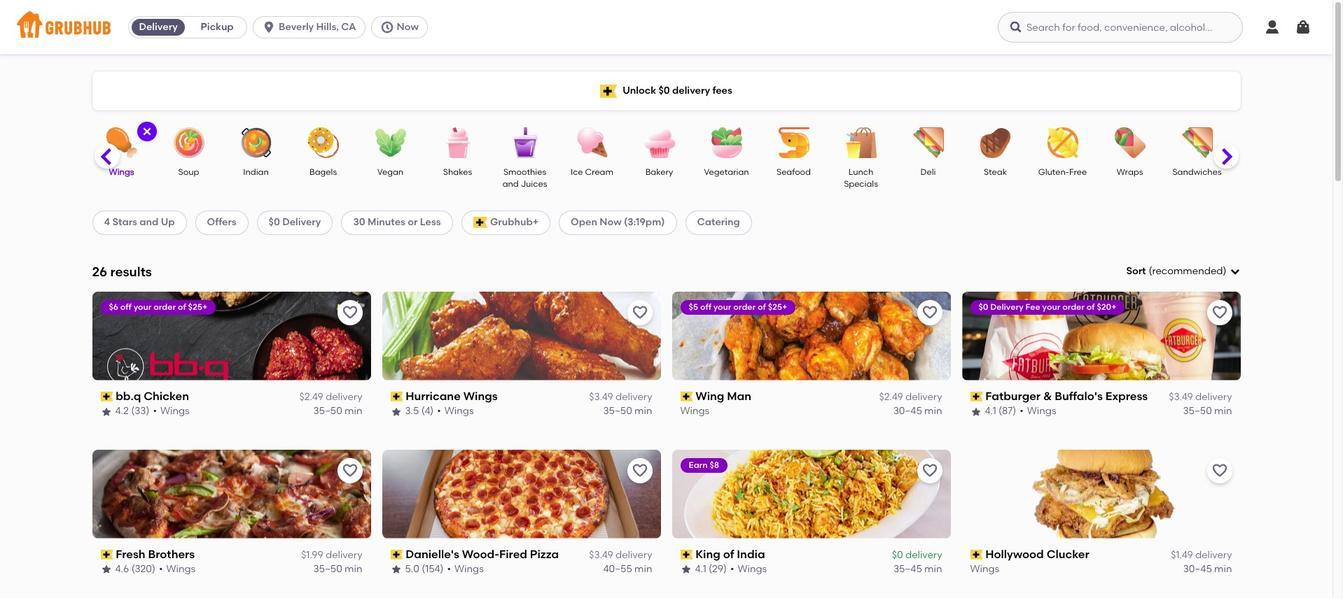 Task type: describe. For each thing, give the bounding box(es) containing it.
delivery for fresh brothers
[[326, 550, 363, 562]]

$0 for $0 delivery
[[892, 550, 903, 562]]

4.2
[[115, 406, 129, 418]]

now inside now button
[[397, 21, 419, 33]]

• wings for wood-
[[447, 564, 484, 576]]

less
[[420, 217, 441, 229]]

(3:19pm)
[[624, 217, 665, 229]]

chicken
[[144, 390, 189, 403]]

$5 off your order of $25+
[[689, 302, 788, 312]]

30–45 for wing man
[[894, 406, 922, 418]]

35–50 min for bb.q chicken
[[313, 406, 363, 418]]

subscription pass image
[[681, 551, 693, 560]]

$1.49
[[1172, 550, 1193, 562]]

(154)
[[422, 564, 444, 576]]

man
[[727, 390, 752, 403]]

$0 delivery fee your order of $20+
[[979, 302, 1117, 312]]

hurricane wings
[[406, 390, 498, 403]]

delivery for fatburger & buffalo's express
[[1196, 392, 1233, 404]]

fired
[[500, 548, 527, 562]]

star icon image for danielle's wood-fired pizza
[[391, 565, 402, 576]]

subscription pass image for hurricane wings
[[391, 392, 403, 402]]

lunch specials image
[[837, 127, 886, 158]]

cream
[[585, 167, 614, 177]]

sandwiches
[[1173, 167, 1222, 177]]

vegetarian
[[704, 167, 749, 177]]

wood-
[[462, 548, 500, 562]]

• for fresh
[[159, 564, 163, 576]]

delivery for bb.q chicken
[[326, 392, 363, 404]]

pizza
[[530, 548, 559, 562]]

sort ( recommended )
[[1127, 266, 1227, 277]]

(29)
[[709, 564, 727, 576]]

$6
[[109, 302, 118, 312]]

4.1 (87)
[[985, 406, 1017, 418]]

Search for food, convenience, alcohol... search field
[[998, 12, 1243, 43]]

30–45 min for hollywood clucker
[[1184, 564, 1233, 576]]

4.1 for fatburger & buffalo's express
[[985, 406, 997, 418]]

(320)
[[131, 564, 155, 576]]

4 stars and up
[[104, 217, 175, 229]]

stars
[[112, 217, 137, 229]]

main navigation navigation
[[0, 0, 1333, 55]]

up
[[161, 217, 175, 229]]

(33)
[[131, 406, 149, 418]]

of left $20+
[[1087, 302, 1095, 312]]

bb.q chicken logo image
[[92, 292, 371, 381]]

sandwiches image
[[1173, 127, 1222, 158]]

wing
[[696, 390, 725, 403]]

beverly hills, ca
[[279, 21, 356, 33]]

min for hollywood clucker
[[1215, 564, 1233, 576]]

delivery for king of india
[[906, 550, 943, 562]]

indian
[[243, 167, 269, 177]]

deli image
[[904, 127, 953, 158]]

$1.99 delivery
[[301, 550, 363, 562]]

indian image
[[232, 127, 281, 158]]

shakes image
[[433, 127, 482, 158]]

3 your from the left
[[1043, 302, 1061, 312]]

order for man
[[734, 302, 756, 312]]

save this restaurant image for hurricane wings
[[632, 305, 648, 321]]

king of india logo image
[[672, 450, 951, 539]]

king
[[696, 548, 721, 562]]

$2.49 delivery for bb.q chicken
[[300, 392, 363, 404]]

order for chicken
[[154, 302, 176, 312]]

• wings for brothers
[[159, 564, 196, 576]]

your for wing
[[714, 302, 732, 312]]

free
[[1070, 167, 1087, 177]]

4.1 (29)
[[695, 564, 727, 576]]

smoothies
[[504, 167, 546, 177]]

wings down "wing"
[[681, 406, 710, 418]]

delivery for hurricane wings
[[616, 392, 653, 404]]

brothers
[[148, 548, 195, 562]]

wings down india
[[738, 564, 767, 576]]

hurricane wings  logo image
[[382, 292, 661, 381]]

svg image for now
[[380, 20, 394, 34]]

min for bb.q chicken
[[345, 406, 363, 418]]

recommended
[[1153, 266, 1224, 277]]

king of india
[[696, 548, 765, 562]]

35–50 for fresh brothers
[[313, 564, 342, 576]]

grubhub plus flag logo image for grubhub+
[[473, 217, 487, 229]]

(87)
[[999, 406, 1017, 418]]

40–55
[[604, 564, 632, 576]]

delivery for $0 delivery
[[282, 217, 321, 229]]

star icon image for king of india
[[681, 565, 692, 576]]

fatburger
[[986, 390, 1041, 403]]

5.0 (154)
[[405, 564, 444, 576]]

min for fatburger & buffalo's express
[[1215, 406, 1233, 418]]

save this restaurant image for danielle's wood-fired pizza
[[632, 463, 648, 480]]

$5
[[689, 302, 698, 312]]

3.5
[[405, 406, 419, 418]]

3 order from the left
[[1063, 302, 1085, 312]]

delivery for wing man
[[906, 392, 943, 404]]

star icon image for fatburger & buffalo's express
[[971, 407, 982, 418]]

hollywood clucker logo image
[[962, 450, 1241, 539]]

bakery image
[[635, 127, 684, 158]]

smoothies and juices
[[503, 167, 547, 189]]

35–45 min
[[894, 564, 943, 576]]

wings down hurricane wings
[[445, 406, 474, 418]]

india
[[737, 548, 765, 562]]

1 vertical spatial and
[[140, 217, 159, 229]]

• for hurricane
[[437, 406, 441, 418]]

• wings for of
[[731, 564, 767, 576]]

$3.49 for hurricane wings
[[589, 392, 613, 404]]

express
[[1106, 390, 1148, 403]]

results
[[110, 264, 152, 280]]

fresh
[[116, 548, 145, 562]]

ice cream
[[571, 167, 614, 177]]

30–45 for hollywood clucker
[[1184, 564, 1212, 576]]

subscription pass image for fresh brothers
[[101, 551, 113, 560]]

juices
[[521, 180, 547, 189]]

unlock $0 delivery fees
[[623, 85, 733, 97]]

30–45 min for wing man
[[894, 406, 943, 418]]

ice cream image
[[568, 127, 617, 158]]

)
[[1224, 266, 1227, 277]]

wing man logo image
[[672, 292, 951, 381]]

steak
[[984, 167, 1007, 177]]

deli
[[921, 167, 936, 177]]

seafood
[[777, 167, 811, 177]]

none field containing sort
[[1127, 265, 1241, 279]]

35–50 min for fatburger & buffalo's express
[[1184, 406, 1233, 418]]

save this restaurant image for fresh brothers
[[342, 463, 358, 480]]

lunch specials
[[844, 167, 878, 189]]

off for wing
[[700, 302, 712, 312]]

gluten-
[[1039, 167, 1070, 177]]

fatburger & buffalo's express
[[986, 390, 1148, 403]]

beverly hills, ca button
[[253, 16, 371, 39]]

ice
[[571, 167, 583, 177]]

hollywood clucker
[[986, 548, 1090, 562]]

gluten-free
[[1039, 167, 1087, 177]]

35–50 for bb.q chicken
[[313, 406, 342, 418]]

40–55 min
[[604, 564, 653, 576]]

subscription pass image for danielle's wood-fired pizza
[[391, 551, 403, 560]]

subscription pass image for bb.q chicken
[[101, 392, 113, 402]]

bakery
[[646, 167, 673, 177]]

star icon image for fresh brothers
[[101, 565, 112, 576]]

• for king
[[731, 564, 735, 576]]



Task type: locate. For each thing, give the bounding box(es) containing it.
now
[[397, 21, 419, 33], [600, 217, 622, 229]]

subscription pass image left fatburger
[[971, 392, 983, 402]]

1 vertical spatial grubhub plus flag logo image
[[473, 217, 487, 229]]

min for king of india
[[925, 564, 943, 576]]

• right (87)
[[1020, 406, 1024, 418]]

svg image
[[1264, 19, 1281, 36], [1295, 19, 1312, 36], [1009, 20, 1023, 34], [141, 126, 152, 137]]

0 vertical spatial 30–45 min
[[894, 406, 943, 418]]

35–50
[[313, 406, 342, 418], [604, 406, 632, 418], [1184, 406, 1212, 418], [313, 564, 342, 576]]

1 horizontal spatial $2.49 delivery
[[880, 392, 943, 404]]

delivery for danielle's wood-fired pizza
[[616, 550, 653, 562]]

or
[[408, 217, 418, 229]]

4.1 for king of india
[[695, 564, 707, 576]]

fatburger & buffalo's express logo image
[[962, 292, 1241, 381]]

wing man
[[696, 390, 752, 403]]

1 your from the left
[[134, 302, 152, 312]]

of right $5
[[758, 302, 766, 312]]

save this restaurant image for fatburger & buffalo's express
[[1212, 305, 1228, 321]]

star icon image left the 3.5
[[391, 407, 402, 418]]

subscription pass image left danielle's
[[391, 551, 403, 560]]

26 results
[[92, 264, 152, 280]]

30–45
[[894, 406, 922, 418], [1184, 564, 1212, 576]]

svg image left beverly
[[262, 20, 276, 34]]

$0 up 35–45
[[892, 550, 903, 562]]

star icon image left 4.6
[[101, 565, 112, 576]]

wings down chicken
[[160, 406, 190, 418]]

1 $2.49 delivery from the left
[[300, 392, 363, 404]]

star icon image down subscription pass image
[[681, 565, 692, 576]]

4.6
[[115, 564, 129, 576]]

2 off from the left
[[700, 302, 712, 312]]

1 horizontal spatial your
[[714, 302, 732, 312]]

off for bb.q
[[120, 302, 132, 312]]

unlock
[[623, 85, 656, 97]]

1 order from the left
[[154, 302, 176, 312]]

now button
[[371, 16, 434, 39]]

2 $2.49 delivery from the left
[[880, 392, 943, 404]]

2 order from the left
[[734, 302, 756, 312]]

• right (154)
[[447, 564, 451, 576]]

subscription pass image left "wing"
[[681, 392, 693, 402]]

0 vertical spatial delivery
[[139, 21, 178, 33]]

save this restaurant image
[[632, 305, 648, 321], [342, 463, 358, 480], [632, 463, 648, 480], [922, 463, 938, 480]]

1 horizontal spatial order
[[734, 302, 756, 312]]

$25+ for chicken
[[188, 302, 207, 312]]

35–45
[[894, 564, 922, 576]]

$6 off your order of $25+
[[109, 302, 207, 312]]

star icon image for bb.q chicken
[[101, 407, 112, 418]]

$0
[[659, 85, 670, 97], [269, 217, 280, 229], [979, 302, 989, 312], [892, 550, 903, 562]]

• for bb.q
[[153, 406, 157, 418]]

• for danielle's
[[447, 564, 451, 576]]

1 off from the left
[[120, 302, 132, 312]]

$8
[[710, 461, 719, 471]]

2 vertical spatial delivery
[[991, 302, 1024, 312]]

$0 right "unlock"
[[659, 85, 670, 97]]

off right $6 at the left
[[120, 302, 132, 312]]

0 horizontal spatial 30–45 min
[[894, 406, 943, 418]]

subscription pass image for wing man
[[681, 392, 693, 402]]

0 horizontal spatial and
[[140, 217, 159, 229]]

0 horizontal spatial 30–45
[[894, 406, 922, 418]]

and down smoothies
[[503, 180, 519, 189]]

$1.49 delivery
[[1172, 550, 1233, 562]]

delivery for hollywood clucker
[[1196, 550, 1233, 562]]

gluten free image
[[1039, 127, 1088, 158]]

0 vertical spatial 4.1
[[985, 406, 997, 418]]

soup image
[[164, 127, 213, 158]]

smoothies and juices image
[[501, 127, 550, 158]]

• wings down chicken
[[153, 406, 190, 418]]

svg image
[[262, 20, 276, 34], [380, 20, 394, 34], [1230, 266, 1241, 278]]

35–50 for fatburger & buffalo's express
[[1184, 406, 1212, 418]]

1 $2.49 from the left
[[300, 392, 323, 404]]

• wings down &
[[1020, 406, 1057, 418]]

35–50 min
[[313, 406, 363, 418], [604, 406, 653, 418], [1184, 406, 1233, 418], [313, 564, 363, 576]]

35–50 min for hurricane wings
[[604, 406, 653, 418]]

your right $6 at the left
[[134, 302, 152, 312]]

your right $5
[[714, 302, 732, 312]]

order right $6 at the left
[[154, 302, 176, 312]]

buffalo's
[[1055, 390, 1103, 403]]

wings down brothers
[[166, 564, 196, 576]]

$3.49 delivery for danielle's wood-fired pizza
[[589, 550, 653, 562]]

delivery down 'bagels'
[[282, 217, 321, 229]]

svg image right ca
[[380, 20, 394, 34]]

hills,
[[316, 21, 339, 33]]

0 horizontal spatial delivery
[[139, 21, 178, 33]]

svg image inside now button
[[380, 20, 394, 34]]

min for hurricane wings
[[635, 406, 653, 418]]

(4)
[[422, 406, 434, 418]]

0 vertical spatial grubhub plus flag logo image
[[600, 84, 617, 98]]

1 horizontal spatial 4.1
[[985, 406, 997, 418]]

2 horizontal spatial your
[[1043, 302, 1061, 312]]

$0 for $0 delivery fee your order of $20+
[[979, 302, 989, 312]]

clucker
[[1047, 548, 1090, 562]]

wings right hurricane
[[464, 390, 498, 403]]

of up (29)
[[723, 548, 734, 562]]

0 vertical spatial 30–45
[[894, 406, 922, 418]]

delivery
[[673, 85, 710, 97], [326, 392, 363, 404], [616, 392, 653, 404], [906, 392, 943, 404], [1196, 392, 1233, 404], [326, 550, 363, 562], [616, 550, 653, 562], [906, 550, 943, 562], [1196, 550, 1233, 562]]

catering
[[697, 217, 740, 229]]

delivery inside button
[[139, 21, 178, 33]]

4.2 (33)
[[115, 406, 149, 418]]

• wings for chicken
[[153, 406, 190, 418]]

0 horizontal spatial $25+
[[188, 302, 207, 312]]

subscription pass image left hollywood
[[971, 551, 983, 560]]

2 horizontal spatial svg image
[[1230, 266, 1241, 278]]

bagels image
[[299, 127, 348, 158]]

order left $20+
[[1063, 302, 1085, 312]]

subscription pass image left fresh
[[101, 551, 113, 560]]

1 horizontal spatial delivery
[[282, 217, 321, 229]]

$25+ for man
[[768, 302, 788, 312]]

30 minutes or less
[[353, 217, 441, 229]]

2 your from the left
[[714, 302, 732, 312]]

min for danielle's wood-fired pizza
[[635, 564, 653, 576]]

save this restaurant image
[[342, 305, 358, 321], [922, 305, 938, 321], [1212, 305, 1228, 321], [1212, 463, 1228, 480]]

1 vertical spatial delivery
[[282, 217, 321, 229]]

4.6 (320)
[[115, 564, 155, 576]]

specials
[[844, 180, 878, 189]]

and left the up
[[140, 217, 159, 229]]

5.0
[[405, 564, 420, 576]]

subscription pass image for hollywood clucker
[[971, 551, 983, 560]]

• wings for &
[[1020, 406, 1057, 418]]

svg image right ')'
[[1230, 266, 1241, 278]]

danielle's wood-fired pizza
[[406, 548, 559, 562]]

1 vertical spatial 4.1
[[695, 564, 707, 576]]

and
[[503, 180, 519, 189], [140, 217, 159, 229]]

star icon image left 4.1 (87)
[[971, 407, 982, 418]]

earn $8
[[689, 461, 719, 471]]

wings
[[109, 167, 134, 177], [464, 390, 498, 403], [160, 406, 190, 418], [445, 406, 474, 418], [681, 406, 710, 418], [1028, 406, 1057, 418], [166, 564, 196, 576], [455, 564, 484, 576], [738, 564, 767, 576], [971, 564, 1000, 576]]

$2.49 for chicken
[[300, 392, 323, 404]]

fresh brothers
[[116, 548, 195, 562]]

sort
[[1127, 266, 1146, 277]]

your right the 'fee'
[[1043, 302, 1061, 312]]

35–50 for hurricane wings
[[604, 406, 632, 418]]

2 horizontal spatial order
[[1063, 302, 1085, 312]]

0 horizontal spatial $2.49
[[300, 392, 323, 404]]

• right the (4)
[[437, 406, 441, 418]]

• wings down hurricane wings
[[437, 406, 474, 418]]

beverly
[[279, 21, 314, 33]]

and inside smoothies and juices
[[503, 180, 519, 189]]

minutes
[[368, 217, 406, 229]]

delivery left the 'fee'
[[991, 302, 1024, 312]]

$3.49 for fatburger & buffalo's express
[[1169, 392, 1193, 404]]

1 horizontal spatial $2.49
[[880, 392, 903, 404]]

1 horizontal spatial grubhub plus flag logo image
[[600, 84, 617, 98]]

star icon image left 4.2
[[101, 407, 112, 418]]

open now (3:19pm)
[[571, 217, 665, 229]]

ca
[[341, 21, 356, 33]]

save this restaurant image for bb.q chicken
[[342, 305, 358, 321]]

26
[[92, 264, 107, 280]]

• right (29)
[[731, 564, 735, 576]]

None field
[[1127, 265, 1241, 279]]

grubhub plus flag logo image left "unlock"
[[600, 84, 617, 98]]

danielle's
[[406, 548, 460, 562]]

order
[[154, 302, 176, 312], [734, 302, 756, 312], [1063, 302, 1085, 312]]

0 horizontal spatial your
[[134, 302, 152, 312]]

$0 delivery
[[269, 217, 321, 229]]

delivery left pickup
[[139, 21, 178, 33]]

1 horizontal spatial 30–45
[[1184, 564, 1212, 576]]

$2.49 delivery for wing man
[[880, 392, 943, 404]]

off right $5
[[700, 302, 712, 312]]

• wings for wings
[[437, 406, 474, 418]]

vegetarian image
[[702, 127, 751, 158]]

soup
[[178, 167, 199, 177]]

grubhub+
[[490, 217, 539, 229]]

fee
[[1026, 302, 1041, 312]]

star icon image left 5.0
[[391, 565, 402, 576]]

(
[[1149, 266, 1153, 277]]

1 vertical spatial now
[[600, 217, 622, 229]]

subscription pass image left bb.q
[[101, 392, 113, 402]]

min for fresh brothers
[[345, 564, 363, 576]]

1 vertical spatial 30–45 min
[[1184, 564, 1233, 576]]

hurricane
[[406, 390, 461, 403]]

$3.49 delivery for fatburger & buffalo's express
[[1169, 392, 1233, 404]]

• right (33)
[[153, 406, 157, 418]]

of
[[178, 302, 186, 312], [758, 302, 766, 312], [1087, 302, 1095, 312], [723, 548, 734, 562]]

now right open
[[600, 217, 622, 229]]

4.1 down king
[[695, 564, 707, 576]]

bb.q chicken
[[116, 390, 189, 403]]

offers
[[207, 217, 237, 229]]

1 vertical spatial 30–45
[[1184, 564, 1212, 576]]

delivery for $0 delivery fee your order of $20+
[[991, 302, 1024, 312]]

subscription pass image left hurricane
[[391, 392, 403, 402]]

0 horizontal spatial grubhub plus flag logo image
[[473, 217, 487, 229]]

0 vertical spatial and
[[503, 180, 519, 189]]

danielle's wood-fired pizza logo image
[[382, 450, 661, 539]]

1 horizontal spatial off
[[700, 302, 712, 312]]

$0 for $0 delivery
[[269, 217, 280, 229]]

• for fatburger
[[1020, 406, 1024, 418]]

0 vertical spatial now
[[397, 21, 419, 33]]

1 horizontal spatial and
[[503, 180, 519, 189]]

0 horizontal spatial 4.1
[[695, 564, 707, 576]]

0 horizontal spatial svg image
[[262, 20, 276, 34]]

delivery button
[[129, 16, 188, 39]]

$2.49 for man
[[880, 392, 903, 404]]

min
[[345, 406, 363, 418], [635, 406, 653, 418], [925, 406, 943, 418], [1215, 406, 1233, 418], [345, 564, 363, 576], [635, 564, 653, 576], [925, 564, 943, 576], [1215, 564, 1233, 576]]

$2.49 delivery
[[300, 392, 363, 404], [880, 392, 943, 404]]

shakes
[[443, 167, 472, 177]]

wings image
[[97, 127, 146, 158]]

4
[[104, 217, 110, 229]]

now right ca
[[397, 21, 419, 33]]

• wings down the wood-
[[447, 564, 484, 576]]

1 $25+ from the left
[[188, 302, 207, 312]]

vegan
[[377, 167, 404, 177]]

earn
[[689, 461, 708, 471]]

$20+
[[1097, 302, 1117, 312]]

star icon image
[[101, 407, 112, 418], [391, 407, 402, 418], [971, 407, 982, 418], [101, 565, 112, 576], [391, 565, 402, 576], [681, 565, 692, 576]]

4.1 left (87)
[[985, 406, 997, 418]]

subscription pass image
[[101, 392, 113, 402], [391, 392, 403, 402], [681, 392, 693, 402], [971, 392, 983, 402], [101, 551, 113, 560], [391, 551, 403, 560], [971, 551, 983, 560]]

seafood image
[[770, 127, 819, 158]]

0 horizontal spatial $2.49 delivery
[[300, 392, 363, 404]]

svg image inside beverly hills, ca button
[[262, 20, 276, 34]]

2 horizontal spatial delivery
[[991, 302, 1024, 312]]

$0 right offers
[[269, 217, 280, 229]]

wings down wings image
[[109, 167, 134, 177]]

delivery
[[139, 21, 178, 33], [282, 217, 321, 229], [991, 302, 1024, 312]]

wings down the wood-
[[455, 564, 484, 576]]

fees
[[713, 85, 733, 97]]

35–50 min for fresh brothers
[[313, 564, 363, 576]]

save this restaurant button
[[337, 300, 363, 326], [627, 300, 653, 326], [917, 300, 943, 326], [1207, 300, 1233, 326], [337, 459, 363, 484], [627, 459, 653, 484], [917, 459, 943, 484], [1207, 459, 1233, 484]]

min for wing man
[[925, 406, 943, 418]]

• wings down brothers
[[159, 564, 196, 576]]

$3.49
[[589, 392, 613, 404], [1169, 392, 1193, 404], [589, 550, 613, 562]]

lunch
[[849, 167, 874, 177]]

wraps image
[[1106, 127, 1155, 158]]

1 horizontal spatial $25+
[[768, 302, 788, 312]]

$3.49 for danielle's wood-fired pizza
[[589, 550, 613, 562]]

grubhub plus flag logo image for unlock $0 delivery fees
[[600, 84, 617, 98]]

order right $5
[[734, 302, 756, 312]]

•
[[153, 406, 157, 418], [437, 406, 441, 418], [1020, 406, 1024, 418], [159, 564, 163, 576], [447, 564, 451, 576], [731, 564, 735, 576]]

2 $25+ from the left
[[768, 302, 788, 312]]

fresh brothers logo image
[[92, 450, 371, 539]]

wings down hollywood
[[971, 564, 1000, 576]]

of right $6 at the left
[[178, 302, 186, 312]]

0 horizontal spatial order
[[154, 302, 176, 312]]

1 horizontal spatial 30–45 min
[[1184, 564, 1233, 576]]

wings down &
[[1028, 406, 1057, 418]]

save this restaurant image for wing man
[[922, 305, 938, 321]]

svg image for beverly hills, ca
[[262, 20, 276, 34]]

1 horizontal spatial now
[[600, 217, 622, 229]]

subscription pass image for fatburger & buffalo's express
[[971, 392, 983, 402]]

0 horizontal spatial now
[[397, 21, 419, 33]]

vegan image
[[366, 127, 415, 158]]

• wings down india
[[731, 564, 767, 576]]

0 horizontal spatial off
[[120, 302, 132, 312]]

• down fresh brothers
[[159, 564, 163, 576]]

star icon image for hurricane wings
[[391, 407, 402, 418]]

$0 left the 'fee'
[[979, 302, 989, 312]]

hollywood
[[986, 548, 1044, 562]]

your for bb.q
[[134, 302, 152, 312]]

pickup button
[[188, 16, 247, 39]]

&
[[1044, 390, 1052, 403]]

grubhub plus flag logo image
[[600, 84, 617, 98], [473, 217, 487, 229]]

$3.49 delivery for hurricane wings
[[589, 392, 653, 404]]

steak image
[[971, 127, 1020, 158]]

30
[[353, 217, 365, 229]]

1 horizontal spatial svg image
[[380, 20, 394, 34]]

2 $2.49 from the left
[[880, 392, 903, 404]]

grubhub plus flag logo image left grubhub+
[[473, 217, 487, 229]]



Task type: vqa. For each thing, say whether or not it's contained in the screenshot.


